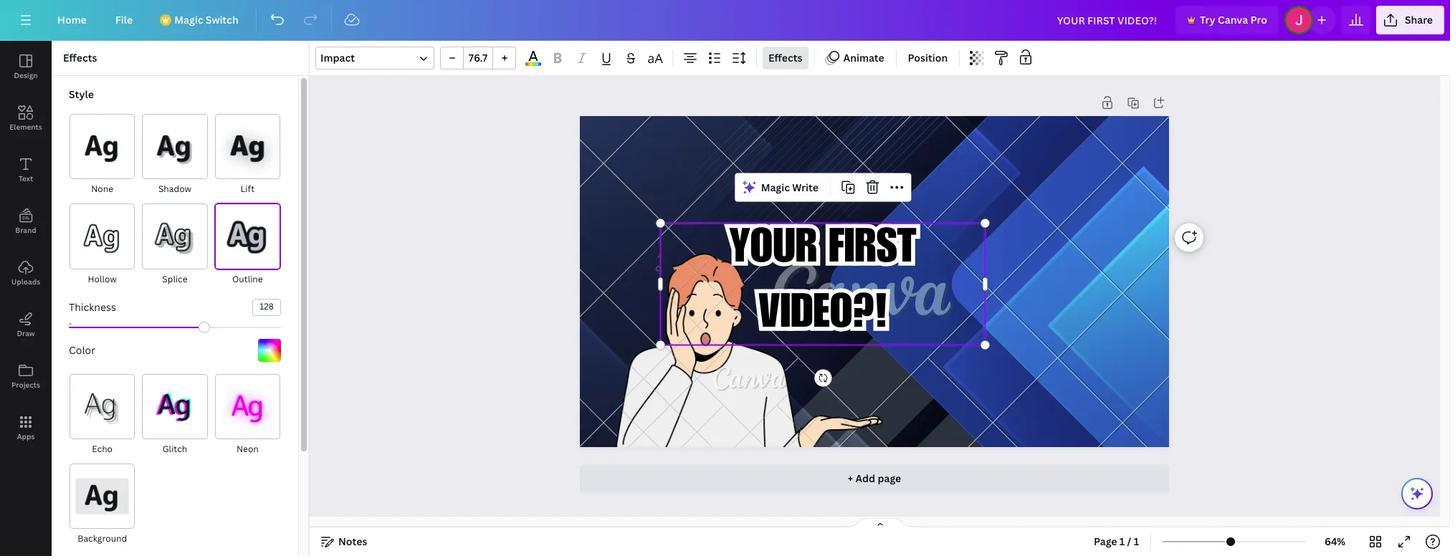 Task type: locate. For each thing, give the bounding box(es) containing it.
Thickness text field
[[253, 299, 280, 315]]

magic switch button
[[150, 6, 250, 34]]

1
[[1120, 535, 1125, 548], [1134, 535, 1139, 548]]

home
[[57, 13, 87, 27]]

0 horizontal spatial effects
[[63, 51, 97, 65]]

2 effects from the left
[[768, 51, 803, 65]]

magic left switch
[[174, 13, 203, 27]]

#ffffff image
[[258, 339, 281, 362]]

impact button
[[315, 47, 434, 70]]

1 right "/"
[[1134, 535, 1139, 548]]

echo
[[92, 443, 113, 455]]

page 1 / 1
[[1094, 535, 1139, 548]]

your
[[730, 227, 818, 275], [730, 227, 818, 275]]

+ add page button
[[580, 465, 1169, 493]]

magic
[[174, 13, 203, 27], [761, 180, 790, 194]]

video?!
[[759, 293, 888, 341], [759, 293, 888, 341]]

first
[[829, 227, 917, 275], [829, 227, 917, 275]]

neon button
[[214, 373, 281, 457]]

design button
[[0, 41, 52, 92]]

effects
[[63, 51, 97, 65], [768, 51, 803, 65]]

– – number field
[[468, 51, 488, 65]]

style element
[[63, 87, 281, 547]]

magic inside main "menu bar"
[[174, 13, 203, 27]]

magic write
[[761, 180, 819, 194]]

brand button
[[0, 196, 52, 247]]

canva
[[1218, 13, 1248, 27]]

1 horizontal spatial 1
[[1134, 535, 1139, 548]]

1 vertical spatial magic
[[761, 180, 790, 194]]

animate button
[[820, 47, 890, 70]]

1 horizontal spatial magic
[[761, 180, 790, 194]]

lift button
[[214, 113, 281, 197]]

+
[[848, 472, 853, 485]]

group
[[440, 47, 516, 70]]

canva assistant image
[[1409, 485, 1426, 503]]

main menu bar
[[0, 0, 1450, 41]]

1 horizontal spatial effects
[[768, 51, 803, 65]]

draw
[[17, 328, 35, 338]]

magic write button
[[738, 176, 824, 199]]

projects button
[[0, 351, 52, 402]]

64% button
[[1312, 530, 1358, 553]]

draw button
[[0, 299, 52, 351]]

magic switch
[[174, 13, 238, 27]]

effects left "animate" "dropdown button"
[[768, 51, 803, 65]]

apps button
[[0, 402, 52, 454]]

Design title text field
[[1046, 6, 1170, 34]]

0 vertical spatial magic
[[174, 13, 203, 27]]

none
[[91, 183, 113, 195]]

apps
[[17, 432, 35, 442]]

0 horizontal spatial 1
[[1120, 535, 1125, 548]]

effects up style
[[63, 51, 97, 65]]

none button
[[69, 113, 136, 197]]

write
[[792, 180, 819, 194]]

effects button
[[763, 47, 808, 70]]

your first video?!
[[730, 227, 917, 341], [730, 227, 917, 341]]

animate
[[843, 51, 884, 65]]

magic for magic write
[[761, 180, 790, 194]]

text button
[[0, 144, 52, 196]]

notes
[[338, 535, 367, 548]]

1 left "/"
[[1120, 535, 1125, 548]]

background button
[[69, 463, 136, 547]]

glitch
[[163, 443, 187, 455]]

0 horizontal spatial magic
[[174, 13, 203, 27]]

shadow button
[[141, 113, 208, 197]]

hollow button
[[69, 203, 136, 287]]

magic left write in the right top of the page
[[761, 180, 790, 194]]

splice button
[[141, 203, 208, 287]]

try canva pro
[[1200, 13, 1267, 27]]

uploads
[[11, 277, 40, 287]]



Task type: vqa. For each thing, say whether or not it's contained in the screenshot.
the Templates
no



Task type: describe. For each thing, give the bounding box(es) containing it.
1 1 from the left
[[1120, 535, 1125, 548]]

magic for magic switch
[[174, 13, 203, 27]]

color range image
[[526, 63, 541, 66]]

1 effects from the left
[[63, 51, 97, 65]]

pro
[[1251, 13, 1267, 27]]

position button
[[902, 47, 954, 70]]

color
[[69, 343, 95, 357]]

share button
[[1376, 6, 1445, 34]]

echo button
[[69, 373, 136, 457]]

64%
[[1325, 535, 1346, 548]]

switch
[[206, 13, 238, 27]]

neon
[[236, 443, 259, 455]]

try
[[1200, 13, 1216, 27]]

effects inside dropdown button
[[768, 51, 803, 65]]

add
[[856, 472, 875, 485]]

projects
[[11, 380, 40, 390]]

page
[[1094, 535, 1117, 548]]

elements button
[[0, 92, 52, 144]]

background
[[78, 533, 127, 545]]

2 1 from the left
[[1134, 535, 1139, 548]]

thickness
[[69, 300, 116, 314]]

lift
[[241, 183, 255, 195]]

elements
[[10, 122, 42, 132]]

impact
[[320, 51, 355, 65]]

hollow
[[88, 273, 117, 285]]

position
[[908, 51, 948, 65]]

home link
[[46, 6, 98, 34]]

brand
[[15, 225, 36, 235]]

show pages image
[[846, 518, 914, 529]]

page
[[878, 472, 901, 485]]

text
[[19, 173, 33, 184]]

share
[[1405, 13, 1433, 27]]

uploads button
[[0, 247, 52, 299]]

outline button
[[214, 203, 281, 287]]

file button
[[104, 6, 144, 34]]

glitch button
[[141, 373, 208, 457]]

/
[[1127, 535, 1131, 548]]

side panel tab list
[[0, 41, 52, 454]]

outline
[[232, 273, 263, 285]]

file
[[115, 13, 133, 27]]

try canva pro button
[[1176, 6, 1279, 34]]

shadow
[[158, 183, 191, 195]]

splice
[[162, 273, 188, 285]]

notes button
[[315, 530, 373, 553]]

style
[[69, 87, 94, 101]]

+ add page
[[848, 472, 901, 485]]

design
[[14, 70, 38, 80]]



